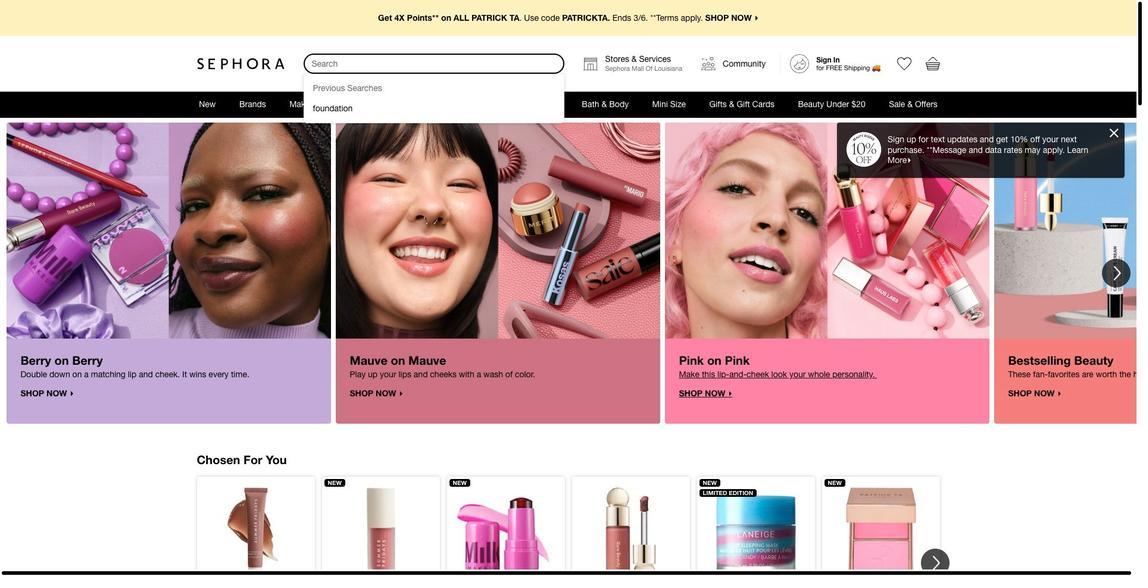 Task type: describe. For each thing, give the bounding box(es) containing it.
Search search field
[[305, 55, 564, 73]]

go to basket image
[[926, 57, 940, 71]]

summer fridays - dream lip oil for moisturizing sheer coverage image
[[331, 487, 430, 576]]

summer fridays - lip butter balm for hydration & shine image
[[206, 487, 305, 576]]

milk makeup - cooling water jelly tint lip + cheek blush stain image
[[456, 487, 555, 576]]



Task type: locate. For each thing, give the bounding box(es) containing it.
None search field
[[303, 54, 565, 123]]

list box
[[303, 74, 565, 123]]

close message image
[[1110, 129, 1119, 138]]

sephora homepage image
[[197, 58, 284, 70]]

patrick ta - major headlines double-take crème & powder blush duo image
[[832, 487, 930, 576]]

None field
[[303, 54, 565, 74]]

laneige - lip sleeping mask intense hydration with vitamin c image
[[707, 487, 805, 576]]

section
[[0, 0, 1137, 570]]

rare beauty by selena gomez - soft pinch liquid blush image
[[582, 487, 680, 576]]



